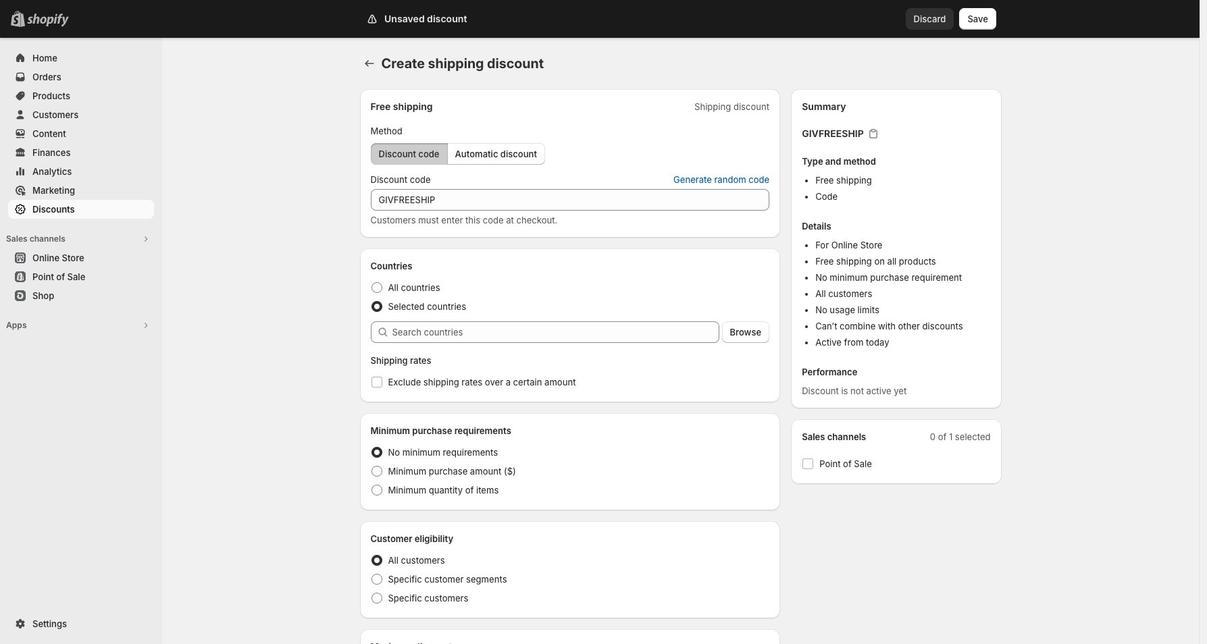 Task type: locate. For each thing, give the bounding box(es) containing it.
None text field
[[371, 189, 770, 211]]

Search countries text field
[[392, 322, 719, 343]]



Task type: describe. For each thing, give the bounding box(es) containing it.
shopify image
[[27, 14, 69, 27]]



Task type: vqa. For each thing, say whether or not it's contained in the screenshot.
the Shopify image
yes



